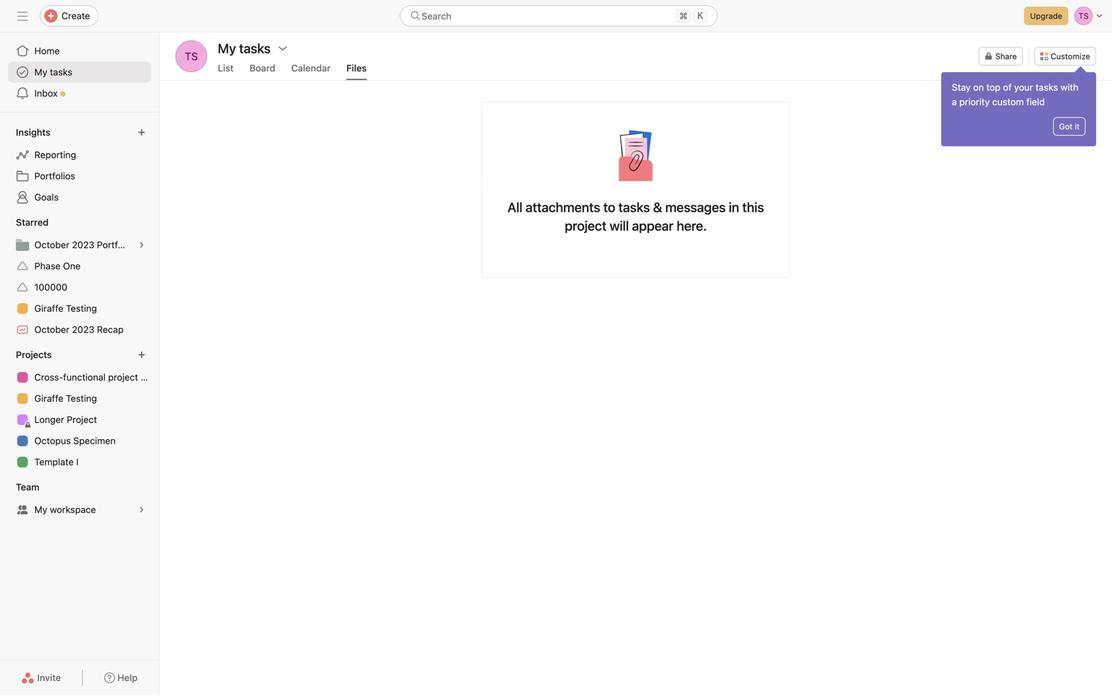 Task type: vqa. For each thing, say whether or not it's contained in the screenshot.
the within Starred element
no



Task type: locate. For each thing, give the bounding box(es) containing it.
1 testing from the top
[[66, 303, 97, 314]]

create
[[62, 10, 90, 21]]

giraffe testing link up project at the bottom left of page
[[8, 388, 151, 409]]

october up projects popup button at the left of page
[[34, 324, 69, 335]]

1 vertical spatial project
[[108, 372, 138, 383]]

tasks up field
[[1036, 82, 1058, 93]]

0 vertical spatial october
[[34, 239, 69, 250]]

2023 left recap
[[72, 324, 94, 335]]

october
[[34, 239, 69, 250], [34, 324, 69, 335]]

1 2023 from the top
[[72, 239, 94, 250]]

stay
[[952, 82, 971, 93]]

starred element
[[0, 210, 159, 343]]

i
[[76, 456, 79, 467]]

1 vertical spatial testing
[[66, 393, 97, 404]]

goals
[[34, 192, 59, 203]]

giraffe testing for 1st giraffe testing link from the bottom of the page
[[34, 393, 97, 404]]

top
[[986, 82, 1001, 93]]

project
[[67, 414, 97, 425]]

0 vertical spatial giraffe
[[34, 303, 63, 314]]

2 giraffe from the top
[[34, 393, 63, 404]]

2 giraffe testing link from the top
[[8, 388, 151, 409]]

0 vertical spatial 2023
[[72, 239, 94, 250]]

project left plan
[[108, 372, 138, 383]]

share
[[995, 52, 1017, 61]]

portfolio
[[97, 239, 133, 250]]

got it
[[1059, 122, 1080, 131]]

project down attachments
[[565, 218, 607, 233]]

all attachments to tasks & messages in this project will appear here.
[[508, 199, 764, 233]]

files
[[346, 63, 367, 73]]

my
[[34, 67, 47, 77], [34, 504, 47, 515]]

Search tasks, projects, and more text field
[[400, 5, 718, 26]]

2 horizontal spatial tasks
[[1036, 82, 1058, 93]]

with
[[1061, 82, 1078, 93]]

messages
[[665, 199, 726, 215]]

insights element
[[0, 120, 159, 210]]

1 horizontal spatial tasks
[[618, 199, 650, 215]]

got
[[1059, 122, 1073, 131]]

0 vertical spatial testing
[[66, 303, 97, 314]]

create button
[[40, 5, 99, 26]]

teams element
[[0, 475, 159, 523]]

0 horizontal spatial project
[[108, 372, 138, 383]]

projects button
[[13, 346, 64, 364]]

giraffe testing up longer project
[[34, 393, 97, 404]]

1 vertical spatial giraffe testing
[[34, 393, 97, 404]]

my down team dropdown button
[[34, 504, 47, 515]]

projects element
[[0, 343, 159, 475]]

1 october from the top
[[34, 239, 69, 250]]

october for october 2023 portfolio
[[34, 239, 69, 250]]

giraffe testing link up october 2023 recap
[[8, 298, 151, 319]]

giraffe down cross-
[[34, 393, 63, 404]]

2 vertical spatial tasks
[[618, 199, 650, 215]]

october for october 2023 recap
[[34, 324, 69, 335]]

my tasks
[[34, 67, 72, 77]]

0 vertical spatial project
[[565, 218, 607, 233]]

1 vertical spatial tasks
[[1036, 82, 1058, 93]]

tasks inside global element
[[50, 67, 72, 77]]

2023 for portfolio
[[72, 239, 94, 250]]

reporting
[[34, 149, 76, 160]]

testing inside the starred element
[[66, 303, 97, 314]]

giraffe down 100000
[[34, 303, 63, 314]]

testing down cross-functional project plan link
[[66, 393, 97, 404]]

1 vertical spatial my
[[34, 504, 47, 515]]

my inside my workspace link
[[34, 504, 47, 515]]

0 vertical spatial giraffe testing
[[34, 303, 97, 314]]

2023 for recap
[[72, 324, 94, 335]]

plan
[[141, 372, 159, 383]]

0 horizontal spatial tasks
[[50, 67, 72, 77]]

my tasks
[[218, 40, 271, 56]]

giraffe inside the starred element
[[34, 303, 63, 314]]

testing
[[66, 303, 97, 314], [66, 393, 97, 404]]

october up phase
[[34, 239, 69, 250]]

giraffe testing inside the starred element
[[34, 303, 97, 314]]

invite
[[37, 672, 61, 683]]

new project or portfolio image
[[138, 351, 146, 359]]

tasks left &
[[618, 199, 650, 215]]

tasks inside all attachments to tasks & messages in this project will appear here.
[[618, 199, 650, 215]]

2023 inside october 2023 recap link
[[72, 324, 94, 335]]

1 giraffe testing link from the top
[[8, 298, 151, 319]]

k
[[698, 10, 703, 21]]

2 giraffe testing from the top
[[34, 393, 97, 404]]

0 vertical spatial my
[[34, 67, 47, 77]]

giraffe testing inside projects element
[[34, 393, 97, 404]]

0 vertical spatial tasks
[[50, 67, 72, 77]]

longer project
[[34, 414, 97, 425]]

1 giraffe from the top
[[34, 303, 63, 314]]

october 2023 portfolio link
[[8, 234, 151, 256]]

my inside my tasks link
[[34, 67, 47, 77]]

giraffe testing
[[34, 303, 97, 314], [34, 393, 97, 404]]

1 giraffe testing from the top
[[34, 303, 97, 314]]

tasks
[[50, 67, 72, 77], [1036, 82, 1058, 93], [618, 199, 650, 215]]

projects
[[16, 349, 52, 360]]

see details, october 2023 portfolio image
[[138, 241, 146, 249]]

starred
[[16, 217, 48, 228]]

list link
[[218, 63, 234, 80]]

calendar link
[[291, 63, 331, 80]]

2023
[[72, 239, 94, 250], [72, 324, 94, 335]]

tasks down home
[[50, 67, 72, 77]]

2023 inside october 2023 portfolio link
[[72, 239, 94, 250]]

inbox
[[34, 88, 58, 99]]

project
[[565, 218, 607, 233], [108, 372, 138, 383]]

a
[[952, 96, 957, 107]]

project inside all attachments to tasks & messages in this project will appear here.
[[565, 218, 607, 233]]

cross-
[[34, 372, 63, 383]]

1 vertical spatial giraffe testing link
[[8, 388, 151, 409]]

1 my from the top
[[34, 67, 47, 77]]

⌘
[[679, 10, 688, 21]]

october 2023 recap
[[34, 324, 124, 335]]

1 horizontal spatial project
[[565, 218, 607, 233]]

2023 up phase one link
[[72, 239, 94, 250]]

workspace
[[50, 504, 96, 515]]

2 2023 from the top
[[72, 324, 94, 335]]

upgrade button
[[1024, 7, 1068, 25]]

my up 'inbox'
[[34, 67, 47, 77]]

my for my workspace
[[34, 504, 47, 515]]

one
[[63, 260, 81, 271]]

show options image
[[277, 43, 288, 54]]

template i
[[34, 456, 79, 467]]

2 testing from the top
[[66, 393, 97, 404]]

invite button
[[13, 666, 70, 690]]

upgrade
[[1030, 11, 1062, 21]]

2 my from the top
[[34, 504, 47, 515]]

1 vertical spatial giraffe
[[34, 393, 63, 404]]

giraffe testing for giraffe testing link in the starred element
[[34, 303, 97, 314]]

list
[[218, 63, 234, 73]]

stay on top of your tasks with a priority custom field tooltip
[[941, 68, 1096, 146]]

template
[[34, 456, 74, 467]]

giraffe testing up october 2023 recap
[[34, 303, 97, 314]]

custom
[[992, 96, 1024, 107]]

global element
[[0, 32, 159, 112]]

1 vertical spatial 2023
[[72, 324, 94, 335]]

appear here.
[[632, 218, 707, 233]]

testing down 100000 "link"
[[66, 303, 97, 314]]

octopus
[[34, 435, 71, 446]]

None field
[[400, 5, 718, 26]]

help
[[117, 672, 138, 683]]

portfolios link
[[8, 165, 151, 187]]

got it button
[[1053, 117, 1086, 136]]

2 october from the top
[[34, 324, 69, 335]]

functional
[[63, 372, 106, 383]]

1 vertical spatial october
[[34, 324, 69, 335]]

0 vertical spatial giraffe testing link
[[8, 298, 151, 319]]

cross-functional project plan
[[34, 372, 159, 383]]

giraffe testing link
[[8, 298, 151, 319], [8, 388, 151, 409]]



Task type: describe. For each thing, give the bounding box(es) containing it.
recap
[[97, 324, 124, 335]]

board link
[[249, 63, 275, 80]]

testing inside projects element
[[66, 393, 97, 404]]

team
[[16, 482, 39, 492]]

ts button
[[175, 40, 207, 72]]

calendar
[[291, 63, 331, 73]]

in
[[729, 199, 739, 215]]

giraffe inside projects element
[[34, 393, 63, 404]]

to
[[603, 199, 615, 215]]

100000
[[34, 282, 67, 293]]

specimen
[[73, 435, 116, 446]]

this
[[742, 199, 764, 215]]

your
[[1014, 82, 1033, 93]]

team button
[[13, 478, 51, 496]]

my tasks link
[[8, 62, 151, 83]]

new insights image
[[138, 128, 146, 136]]

home
[[34, 45, 60, 56]]

my workspace
[[34, 504, 96, 515]]

board
[[249, 63, 275, 73]]

field
[[1026, 96, 1045, 107]]

customize button
[[1034, 47, 1096, 66]]

all
[[508, 199, 522, 215]]

help button
[[96, 666, 146, 690]]

phase one link
[[8, 256, 151, 277]]

my for my tasks
[[34, 67, 47, 77]]

octopus specimen link
[[8, 430, 151, 451]]

reporting link
[[8, 144, 151, 165]]

october 2023 portfolio
[[34, 239, 133, 250]]

october 2023 recap link
[[8, 319, 151, 340]]

priority
[[959, 96, 990, 107]]

share button
[[979, 47, 1023, 66]]

giraffe testing link inside the starred element
[[8, 298, 151, 319]]

my workspace link
[[8, 499, 151, 520]]

on
[[973, 82, 984, 93]]

goals link
[[8, 187, 151, 208]]

files link
[[346, 63, 367, 80]]

octopus specimen
[[34, 435, 116, 446]]

portfolios
[[34, 170, 75, 181]]

tasks inside stay on top of your tasks with a priority custom field
[[1036, 82, 1058, 93]]

customize
[[1051, 52, 1090, 61]]

longer project link
[[8, 409, 151, 430]]

cross-functional project plan link
[[8, 367, 159, 388]]

hide sidebar image
[[17, 11, 28, 21]]

see details, my workspace image
[[138, 506, 146, 514]]

attachments
[[526, 199, 600, 215]]

inbox link
[[8, 83, 151, 104]]

ts
[[185, 50, 198, 63]]

it
[[1075, 122, 1080, 131]]

home link
[[8, 40, 151, 62]]

&
[[653, 199, 662, 215]]

will
[[610, 218, 629, 233]]

phase one
[[34, 260, 81, 271]]

of
[[1003, 82, 1012, 93]]

stay on top of your tasks with a priority custom field
[[952, 82, 1078, 107]]

insights
[[16, 127, 50, 138]]

100000 link
[[8, 277, 151, 298]]

template i link
[[8, 451, 151, 473]]

phase
[[34, 260, 61, 271]]

longer
[[34, 414, 64, 425]]



